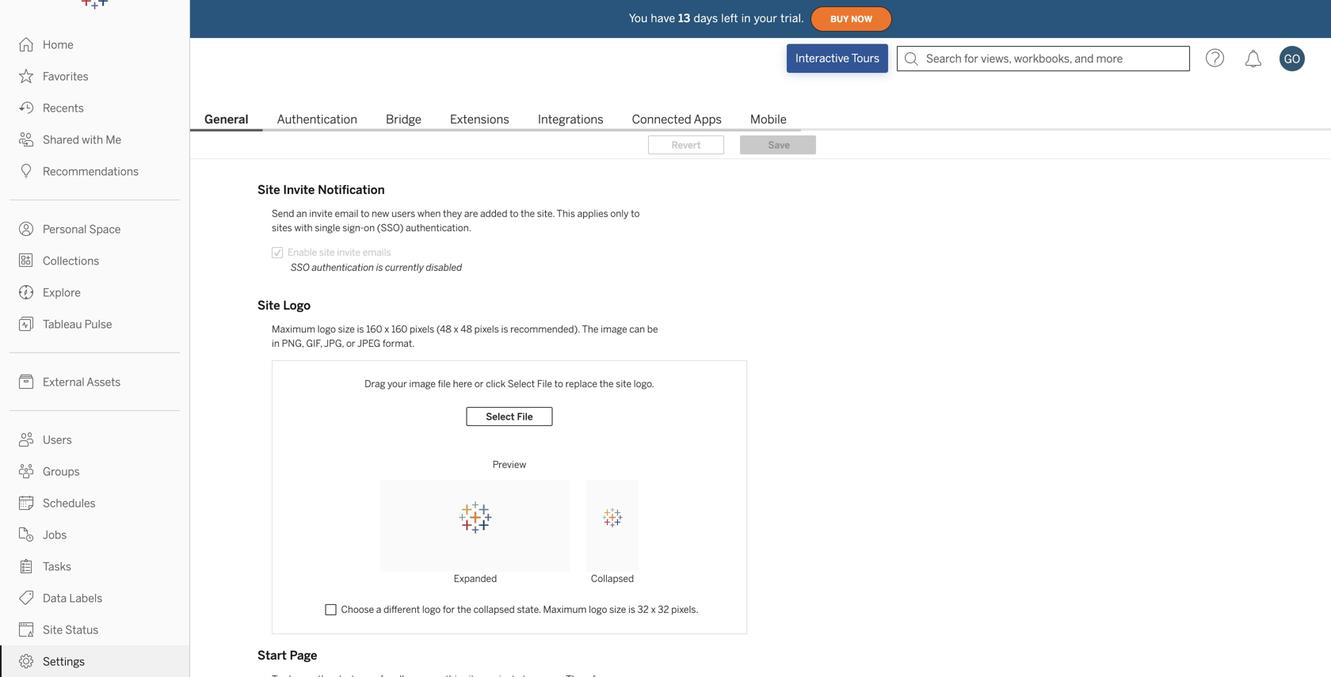 Task type: locate. For each thing, give the bounding box(es) containing it.
extensions
[[450, 113, 509, 127]]

2 160 from the left
[[391, 324, 407, 335]]

1 horizontal spatial size
[[609, 604, 626, 616]]

users link
[[0, 424, 189, 456]]

1 horizontal spatial with
[[294, 222, 313, 234]]

size
[[338, 324, 355, 335], [609, 604, 626, 616]]

click
[[486, 378, 506, 390]]

jpg,
[[324, 338, 344, 349]]

select
[[508, 378, 535, 390], [486, 411, 515, 423]]

currently
[[385, 262, 424, 273]]

2 vertical spatial the
[[457, 604, 471, 616]]

logo down the collapsed
[[589, 604, 607, 616]]

0 vertical spatial maximum
[[272, 324, 315, 335]]

main content
[[190, 79, 1331, 678]]

pulse
[[84, 318, 112, 331]]

tasks link
[[0, 551, 189, 582]]

drag your image file here or click select file to replace the site logo.
[[365, 378, 654, 390]]

be
[[647, 324, 658, 335]]

0 vertical spatial file
[[537, 378, 552, 390]]

160 up jpeg
[[366, 324, 382, 335]]

logo.
[[634, 378, 654, 390]]

1 vertical spatial image
[[409, 378, 436, 390]]

trial.
[[781, 12, 804, 25]]

send an invite email to new users when they are added to the site. this applies only to sites with single sign-on (sso) authentication.
[[272, 208, 640, 234]]

2 horizontal spatial logo
[[589, 604, 607, 616]]

maximum right state.
[[543, 604, 587, 616]]

sub-spaces tab list
[[190, 111, 1331, 132]]

expanded
[[454, 573, 497, 585]]

size up jpg,
[[338, 324, 355, 335]]

1 horizontal spatial tableau cloud image
[[602, 507, 623, 529]]

or right "here"
[[475, 378, 484, 390]]

the right for
[[457, 604, 471, 616]]

0 horizontal spatial file
[[517, 411, 533, 423]]

applies
[[577, 208, 608, 220]]

buy now
[[831, 14, 873, 24]]

0 vertical spatial or
[[346, 338, 356, 349]]

the right replace
[[600, 378, 614, 390]]

main navigation. press the up and down arrow keys to access links. element
[[0, 29, 189, 678]]

0 vertical spatial select
[[508, 378, 535, 390]]

here
[[453, 378, 472, 390]]

0 vertical spatial in
[[741, 12, 751, 25]]

0 vertical spatial size
[[338, 324, 355, 335]]

is inside enable site invite emails sso authentication is currently disabled
[[376, 262, 383, 273]]

site inside "link"
[[43, 624, 63, 637]]

1 vertical spatial site
[[258, 299, 280, 313]]

2 horizontal spatial the
[[600, 378, 614, 390]]

your
[[754, 12, 777, 25], [388, 378, 407, 390]]

recommendations
[[43, 165, 139, 178]]

1 vertical spatial select
[[486, 411, 515, 423]]

to
[[361, 208, 370, 220], [510, 208, 519, 220], [631, 208, 640, 220], [554, 378, 563, 390]]

different
[[384, 604, 420, 616]]

logo left for
[[422, 604, 441, 616]]

with down an
[[294, 222, 313, 234]]

is down emails
[[376, 262, 383, 273]]

shared with me
[[43, 134, 121, 147]]

1 horizontal spatial x
[[454, 324, 458, 335]]

explore link
[[0, 277, 189, 308]]

site for site logo
[[258, 299, 280, 313]]

to left replace
[[554, 378, 563, 390]]

bridge
[[386, 113, 422, 127]]

1 vertical spatial invite
[[337, 247, 361, 258]]

0 horizontal spatial pixels
[[410, 324, 434, 335]]

x up format.
[[384, 324, 389, 335]]

tableau cloud image
[[458, 501, 492, 535], [602, 507, 623, 529]]

file down drag your image file here or click select file to replace the site logo.
[[517, 411, 533, 423]]

sso
[[291, 262, 310, 273]]

0 horizontal spatial 160
[[366, 324, 382, 335]]

to right added
[[510, 208, 519, 220]]

2 vertical spatial site
[[43, 624, 63, 637]]

disabled
[[426, 262, 462, 273]]

pixels right 48
[[474, 324, 499, 335]]

2 pixels from the left
[[474, 324, 499, 335]]

0 horizontal spatial 32
[[638, 604, 649, 616]]

0 vertical spatial site
[[319, 247, 335, 258]]

0 horizontal spatial tableau cloud image
[[458, 501, 492, 535]]

0 vertical spatial your
[[754, 12, 777, 25]]

1 vertical spatial maximum
[[543, 604, 587, 616]]

invite for an
[[309, 208, 333, 220]]

160 up format.
[[391, 324, 407, 335]]

image inside maximum logo size is 160 x 160 pixels (48 x 48 pixels is recommended). the image can be in png, gif, jpg, or jpeg format.
[[601, 324, 627, 335]]

users
[[392, 208, 415, 220]]

0 horizontal spatial size
[[338, 324, 355, 335]]

x
[[384, 324, 389, 335], [454, 324, 458, 335], [651, 604, 656, 616]]

0 vertical spatial with
[[82, 134, 103, 147]]

Search for views, workbooks, and more text field
[[897, 46, 1190, 71]]

logo up jpg,
[[317, 324, 336, 335]]

1 32 from the left
[[638, 604, 649, 616]]

schedules
[[43, 497, 96, 510]]

tableau cloud image up 'expanded'
[[458, 501, 492, 535]]

or right jpg,
[[346, 338, 356, 349]]

choose
[[341, 604, 374, 616]]

the left site.
[[521, 208, 535, 220]]

enable site invite emails sso authentication is currently disabled
[[288, 247, 462, 273]]

in
[[741, 12, 751, 25], [272, 338, 280, 349]]

1 vertical spatial size
[[609, 604, 626, 616]]

site.
[[537, 208, 555, 220]]

0 horizontal spatial site
[[319, 247, 335, 258]]

x left pixels.
[[651, 604, 656, 616]]

invite
[[309, 208, 333, 220], [337, 247, 361, 258]]

recommended).
[[510, 324, 580, 335]]

external assets
[[43, 376, 121, 389]]

pixels left (48
[[410, 324, 434, 335]]

groups
[[43, 466, 80, 479]]

or
[[346, 338, 356, 349], [475, 378, 484, 390]]

1 horizontal spatial logo
[[422, 604, 441, 616]]

size inside maximum logo size is 160 x 160 pixels (48 x 48 pixels is recommended). the image can be in png, gif, jpg, or jpeg format.
[[338, 324, 355, 335]]

drag
[[365, 378, 385, 390]]

image left file
[[409, 378, 436, 390]]

invite up single at the top left of the page
[[309, 208, 333, 220]]

navigation containing general
[[190, 108, 1331, 132]]

1 vertical spatial your
[[388, 378, 407, 390]]

1 vertical spatial site
[[616, 378, 632, 390]]

invite inside enable site invite emails sso authentication is currently disabled
[[337, 247, 361, 258]]

in left png,
[[272, 338, 280, 349]]

with left me
[[82, 134, 103, 147]]

tableau cloud image for expanded
[[458, 501, 492, 535]]

site up send
[[258, 183, 280, 197]]

your left trial.
[[754, 12, 777, 25]]

sites
[[272, 222, 292, 234]]

1 vertical spatial in
[[272, 338, 280, 349]]

in right left
[[741, 12, 751, 25]]

tableau pulse
[[43, 318, 112, 331]]

tableau cloud image up the collapsed
[[602, 507, 623, 529]]

are
[[464, 208, 478, 220]]

in inside maximum logo size is 160 x 160 pixels (48 x 48 pixels is recommended). the image can be in png, gif, jpg, or jpeg format.
[[272, 338, 280, 349]]

can
[[629, 324, 645, 335]]

1 horizontal spatial 160
[[391, 324, 407, 335]]

0 vertical spatial site
[[258, 183, 280, 197]]

1 vertical spatial or
[[475, 378, 484, 390]]

tableau cloud image for collapsed
[[602, 507, 623, 529]]

interactive
[[796, 52, 849, 65]]

0 horizontal spatial your
[[388, 378, 407, 390]]

size down the collapsed
[[609, 604, 626, 616]]

0 horizontal spatial logo
[[317, 324, 336, 335]]

select right click
[[508, 378, 535, 390]]

revert button
[[648, 136, 724, 155]]

mobile
[[750, 113, 787, 127]]

x left 48
[[454, 324, 458, 335]]

on
[[364, 222, 375, 234]]

connected apps
[[632, 113, 722, 127]]

a
[[376, 604, 381, 616]]

maximum inside maximum logo size is 160 x 160 pixels (48 x 48 pixels is recommended). the image can be in png, gif, jpg, or jpeg format.
[[272, 324, 315, 335]]

1 horizontal spatial site
[[616, 378, 632, 390]]

site left logo.
[[616, 378, 632, 390]]

select down click
[[486, 411, 515, 423]]

with
[[82, 134, 103, 147], [294, 222, 313, 234]]

the
[[582, 324, 599, 335]]

select file
[[486, 411, 533, 423]]

0 horizontal spatial maximum
[[272, 324, 315, 335]]

0 horizontal spatial in
[[272, 338, 280, 349]]

site up authentication
[[319, 247, 335, 258]]

1 horizontal spatial in
[[741, 12, 751, 25]]

0 vertical spatial the
[[521, 208, 535, 220]]

sign-
[[342, 222, 364, 234]]

maximum up png,
[[272, 324, 315, 335]]

personal space link
[[0, 213, 189, 245]]

with inside main navigation. press the up and down arrow keys to access links. element
[[82, 134, 103, 147]]

image left can
[[601, 324, 627, 335]]

interactive tours
[[796, 52, 880, 65]]

shared with me link
[[0, 124, 189, 155]]

2 horizontal spatial x
[[651, 604, 656, 616]]

48
[[461, 324, 472, 335]]

authentication.
[[406, 222, 471, 234]]

invite up authentication
[[337, 247, 361, 258]]

1 horizontal spatial the
[[521, 208, 535, 220]]

1 horizontal spatial maximum
[[543, 604, 587, 616]]

1 horizontal spatial pixels
[[474, 324, 499, 335]]

maximum logo size is 160 x 160 pixels (48 x 48 pixels is recommended). the image can be in png, gif, jpg, or jpeg format.
[[272, 324, 658, 349]]

1 horizontal spatial 32
[[658, 604, 669, 616]]

1 horizontal spatial invite
[[337, 247, 361, 258]]

site left status
[[43, 624, 63, 637]]

only
[[610, 208, 629, 220]]

1 vertical spatial with
[[294, 222, 313, 234]]

1 horizontal spatial image
[[601, 324, 627, 335]]

site
[[258, 183, 280, 197], [258, 299, 280, 313], [43, 624, 63, 637]]

1 vertical spatial file
[[517, 411, 533, 423]]

is up jpeg
[[357, 324, 364, 335]]

apps
[[694, 113, 722, 127]]

invite inside send an invite email to new users when they are added to the site. this applies only to sites with single sign-on (sso) authentication.
[[309, 208, 333, 220]]

0 horizontal spatial or
[[346, 338, 356, 349]]

me
[[106, 134, 121, 147]]

is right 48
[[501, 324, 508, 335]]

0 horizontal spatial invite
[[309, 208, 333, 220]]

recents
[[43, 102, 84, 115]]

0 vertical spatial image
[[601, 324, 627, 335]]

1 horizontal spatial or
[[475, 378, 484, 390]]

tours
[[852, 52, 880, 65]]

format.
[[383, 338, 415, 349]]

now
[[851, 14, 873, 24]]

added
[[480, 208, 508, 220]]

you have 13 days left in your trial.
[[629, 12, 804, 25]]

is
[[376, 262, 383, 273], [357, 324, 364, 335], [501, 324, 508, 335], [628, 604, 636, 616]]

have
[[651, 12, 675, 25]]

buy now button
[[811, 6, 892, 32]]

site left logo
[[258, 299, 280, 313]]

0 vertical spatial invite
[[309, 208, 333, 220]]

for
[[443, 604, 455, 616]]

revert
[[672, 139, 701, 151]]

file left replace
[[537, 378, 552, 390]]

your right drag
[[388, 378, 407, 390]]

0 horizontal spatial with
[[82, 134, 103, 147]]

1 pixels from the left
[[410, 324, 434, 335]]

navigation
[[190, 108, 1331, 132]]



Task type: vqa. For each thing, say whether or not it's contained in the screenshot.
/
no



Task type: describe. For each thing, give the bounding box(es) containing it.
jobs
[[43, 529, 67, 542]]

2 32 from the left
[[658, 604, 669, 616]]

enable
[[288, 247, 317, 258]]

when
[[418, 208, 441, 220]]

select inside button
[[486, 411, 515, 423]]

(48
[[437, 324, 451, 335]]

explore
[[43, 286, 81, 300]]

labels
[[69, 592, 102, 605]]

main content containing general
[[190, 79, 1331, 678]]

an
[[296, 208, 307, 220]]

authentication
[[277, 113, 357, 127]]

0 horizontal spatial the
[[457, 604, 471, 616]]

jobs link
[[0, 519, 189, 551]]

pixels.
[[671, 604, 699, 616]]

tableau pulse link
[[0, 308, 189, 340]]

this
[[557, 208, 575, 220]]

site status
[[43, 624, 99, 637]]

new
[[372, 208, 389, 220]]

page
[[290, 649, 317, 663]]

connected
[[632, 113, 692, 127]]

personal space
[[43, 223, 121, 236]]

data
[[43, 592, 67, 605]]

emails
[[363, 247, 391, 258]]

file inside the select file button
[[517, 411, 533, 423]]

email
[[335, 208, 358, 220]]

logo inside maximum logo size is 160 x 160 pixels (48 x 48 pixels is recommended). the image can be in png, gif, jpg, or jpeg format.
[[317, 324, 336, 335]]

users
[[43, 434, 72, 447]]

external
[[43, 376, 85, 389]]

recents link
[[0, 92, 189, 124]]

png,
[[282, 338, 304, 349]]

site inside enable site invite emails sso authentication is currently disabled
[[319, 247, 335, 258]]

your inside main content
[[388, 378, 407, 390]]

with inside send an invite email to new users when they are added to the site. this applies only to sites with single sign-on (sso) authentication.
[[294, 222, 313, 234]]

1 vertical spatial the
[[600, 378, 614, 390]]

personal
[[43, 223, 87, 236]]

settings link
[[0, 646, 189, 678]]

gif,
[[306, 338, 322, 349]]

tableau
[[43, 318, 82, 331]]

groups link
[[0, 456, 189, 487]]

site for site status
[[43, 624, 63, 637]]

invite
[[283, 183, 315, 197]]

1 horizontal spatial your
[[754, 12, 777, 25]]

assets
[[87, 376, 121, 389]]

collections link
[[0, 245, 189, 277]]

space
[[89, 223, 121, 236]]

integrations
[[538, 113, 604, 127]]

favorites
[[43, 70, 88, 83]]

send
[[272, 208, 294, 220]]

they
[[443, 208, 462, 220]]

1 160 from the left
[[366, 324, 382, 335]]

data labels
[[43, 592, 102, 605]]

choose a different logo for the collapsed state. maximum logo size is 32 x 32 pixels.
[[341, 604, 699, 616]]

13
[[679, 12, 691, 25]]

is down the collapsed
[[628, 604, 636, 616]]

0 horizontal spatial x
[[384, 324, 389, 335]]

start page
[[258, 649, 317, 663]]

site invite notification
[[258, 183, 385, 197]]

you
[[629, 12, 648, 25]]

authentication
[[312, 262, 374, 273]]

the inside send an invite email to new users when they are added to the site. this applies only to sites with single sign-on (sso) authentication.
[[521, 208, 535, 220]]

to up on
[[361, 208, 370, 220]]

to right only
[[631, 208, 640, 220]]

notification
[[318, 183, 385, 197]]

shared
[[43, 134, 79, 147]]

or inside maximum logo size is 160 x 160 pixels (48 x 48 pixels is recommended). the image can be in png, gif, jpg, or jpeg format.
[[346, 338, 356, 349]]

schedules link
[[0, 487, 189, 519]]

0 horizontal spatial image
[[409, 378, 436, 390]]

recommendations link
[[0, 155, 189, 187]]

left
[[721, 12, 738, 25]]

general
[[204, 113, 249, 127]]

state.
[[517, 604, 541, 616]]

file
[[438, 378, 451, 390]]

status
[[65, 624, 99, 637]]

invite for site
[[337, 247, 361, 258]]

tasks
[[43, 561, 71, 574]]

site status link
[[0, 614, 189, 646]]

home link
[[0, 29, 189, 60]]

preview
[[493, 459, 526, 471]]

site for site invite notification
[[258, 183, 280, 197]]

collapsed
[[591, 573, 634, 585]]

select file button
[[466, 407, 553, 426]]

collapsed
[[474, 604, 515, 616]]

single
[[315, 222, 340, 234]]

collections
[[43, 255, 99, 268]]

1 horizontal spatial file
[[537, 378, 552, 390]]

buy
[[831, 14, 849, 24]]

site logo
[[258, 299, 311, 313]]

favorites link
[[0, 60, 189, 92]]



